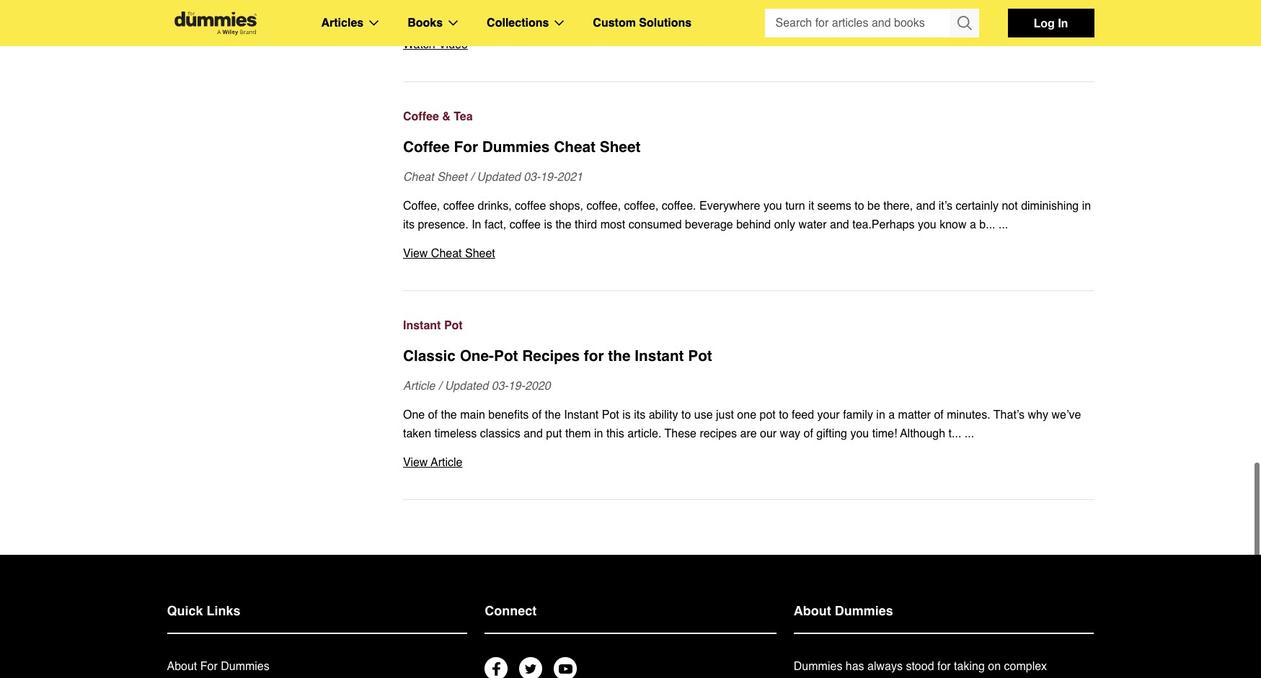 Task type: vqa. For each thing, say whether or not it's contained in the screenshot.
Water
yes



Task type: describe. For each thing, give the bounding box(es) containing it.
its inside coffee, coffee drinks, coffee shops, coffee, coffee, coffee. everywhere you turn it seems to be there, and it's certainly not diminishing in its presence. in fact, coffee is the third most consumed beverage behind only water and tea.perhaps you know a b...
[[403, 219, 415, 232]]

instant pot link
[[403, 317, 1095, 336]]

pot
[[760, 409, 776, 422]]

it's
[[939, 200, 953, 213]]

in inside when you find yourself in a stressful situation, having a simple dialog with yourself can de-escalate the situation, take away your anxiety and stress, and help you cope. you can teach yourself to talk through your stress, put things into perspective, and...
[[524, 0, 533, 4]]

view for classic one-pot recipes for the instant pot
[[403, 457, 428, 470]]

coffee & tea
[[403, 110, 473, 123]]

and left help at left
[[503, 9, 522, 22]]

quick
[[167, 604, 203, 619]]

diminishing
[[1022, 200, 1080, 213]]

books
[[408, 17, 443, 30]]

2 vertical spatial sheet
[[465, 247, 496, 260]]

classic one-pot recipes for the instant pot link
[[403, 346, 1095, 367]]

of right benefits
[[532, 409, 542, 422]]

one of the main benefits of the instant pot is its ability to use just one pot to feed your family in a matter of minutes. that's why we've taken timeless classics and put them in this article. these recipes are our way of gifting you time! although t...
[[403, 409, 1082, 441]]

open book categories image
[[449, 20, 458, 26]]

find
[[459, 0, 477, 4]]

minutes.
[[948, 409, 991, 422]]

1 horizontal spatial yourself
[[679, 9, 720, 22]]

just
[[717, 409, 734, 422]]

articles
[[321, 17, 364, 30]]

gifting
[[817, 428, 848, 441]]

coffee for coffee & tea
[[403, 110, 439, 123]]

not
[[1003, 200, 1019, 213]]

although
[[901, 428, 946, 441]]

1 vertical spatial can
[[626, 9, 645, 22]]

view for coffee for dummies cheat sheet
[[403, 247, 428, 260]]

view article
[[403, 457, 463, 470]]

0 horizontal spatial 19-
[[509, 380, 525, 393]]

view article link
[[403, 454, 1095, 473]]

and left it's
[[917, 200, 936, 213]]

2 coffee, from the left
[[625, 200, 659, 213]]

stood
[[907, 661, 935, 674]]

complex
[[1005, 661, 1048, 674]]

one
[[403, 409, 425, 422]]

t...
[[949, 428, 962, 441]]

0 vertical spatial sheet
[[600, 139, 641, 156]]

presence.
[[418, 219, 469, 232]]

1 situation, from the left
[[592, 0, 638, 4]]

0 horizontal spatial instant
[[403, 320, 441, 333]]

beverage
[[685, 219, 734, 232]]

with
[[759, 0, 779, 4]]

it
[[809, 200, 815, 213]]

in left this
[[595, 428, 604, 441]]

about for about for dummies
[[167, 661, 197, 674]]

that's
[[994, 409, 1025, 422]]

through
[[757, 9, 796, 22]]

you inside one of the main benefits of the instant pot is its ability to use just one pot to feed your family in a matter of minutes. that's why we've taken timeless classics and put them in this article. these recipes are our way of gifting you time! although t...
[[851, 428, 870, 441]]

has
[[846, 661, 865, 674]]

you left the find
[[437, 0, 455, 4]]

watch video
[[403, 38, 468, 51]]

for for recipes
[[584, 348, 604, 365]]

pot down 'instant pot' link
[[689, 348, 713, 365]]

article.
[[628, 428, 662, 441]]

tea
[[454, 110, 473, 123]]

de-
[[848, 0, 865, 4]]

recipes
[[523, 348, 580, 365]]

these
[[665, 428, 697, 441]]

solutions
[[640, 17, 692, 30]]

quick links
[[167, 604, 241, 619]]

video
[[439, 38, 468, 51]]

in up time!
[[877, 409, 886, 422]]

0 vertical spatial cheat
[[554, 139, 596, 156]]

of right one
[[428, 409, 438, 422]]

put inside one of the main benefits of the instant pot is its ability to use just one pot to feed your family in a matter of minutes. that's why we've taken timeless classics and put them in this article. these recipes are our way of gifting you time! although t...
[[546, 428, 562, 441]]

0 vertical spatial /
[[471, 171, 474, 184]]

to left use
[[682, 409, 691, 422]]

is inside one of the main benefits of the instant pot is its ability to use just one pot to feed your family in a matter of minutes. that's why we've taken timeless classics and put them in this article. these recipes are our way of gifting you time! although t...
[[623, 409, 631, 422]]

0 horizontal spatial yourself
[[480, 0, 521, 4]]

everywhere
[[700, 200, 761, 213]]

behind
[[737, 219, 772, 232]]

watch video link
[[403, 35, 1095, 54]]

we've
[[1052, 409, 1082, 422]]

links
[[207, 604, 241, 619]]

your inside one of the main benefits of the instant pot is its ability to use just one pot to feed your family in a matter of minutes. that's why we've taken timeless classics and put them in this article. these recipes are our way of gifting you time! although t...
[[818, 409, 840, 422]]

0 vertical spatial your
[[1035, 0, 1057, 4]]

having
[[641, 0, 675, 4]]

use
[[695, 409, 713, 422]]

log in link
[[1008, 9, 1095, 38]]

stressful
[[546, 0, 589, 4]]

logo image
[[167, 11, 264, 35]]

coffee, coffee drinks, coffee shops, coffee, coffee, coffee. everywhere you turn it seems to be there, and it's certainly not diminishing in its presence. in fact, coffee is the third most consumed beverage behind only water and tea.perhaps you know a b...
[[403, 200, 1092, 232]]

1 vertical spatial sheet
[[437, 171, 468, 184]]

time!
[[873, 428, 898, 441]]

be
[[868, 200, 881, 213]]

about for about dummies
[[794, 604, 832, 619]]

2021
[[557, 171, 583, 184]]

0 vertical spatial in
[[1059, 16, 1069, 30]]

custom solutions
[[593, 17, 692, 30]]

0 vertical spatial article
[[403, 380, 435, 393]]

dialog
[[725, 0, 756, 4]]

1 horizontal spatial can
[[826, 0, 845, 4]]

is inside coffee, coffee drinks, coffee shops, coffee, coffee, coffee. everywhere you turn it seems to be there, and it's certainly not diminishing in its presence. in fact, coffee is the third most consumed beverage behind only water and tea.perhaps you know a b...
[[544, 219, 553, 232]]

open article categories image
[[370, 20, 379, 26]]

coffee & tea link
[[403, 108, 1095, 126]]

pot inside one of the main benefits of the instant pot is its ability to use just one pot to feed your family in a matter of minutes. that's why we've taken timeless classics and put them in this article. these recipes are our way of gifting you time! although t...
[[602, 409, 620, 422]]

a up help at left
[[536, 0, 543, 4]]

0 vertical spatial 19-
[[541, 171, 557, 184]]

fact,
[[485, 219, 507, 232]]

collections
[[487, 17, 549, 30]]

custom solutions link
[[593, 14, 692, 32]]

to inside when you find yourself in a stressful situation, having a simple dialog with yourself can de-escalate the situation, take away your anxiety and stress, and help you cope. you can teach yourself to talk through your stress, put things into perspective, and...
[[723, 9, 733, 22]]

0 horizontal spatial /
[[439, 380, 442, 393]]

0 vertical spatial updated
[[477, 171, 521, 184]]

tea.perhaps
[[853, 219, 915, 232]]

water
[[799, 219, 827, 232]]

coffee.
[[662, 200, 697, 213]]

1 coffee, from the left
[[587, 200, 621, 213]]

0 horizontal spatial 03-
[[492, 380, 509, 393]]

one-
[[460, 348, 494, 365]]

benefits
[[489, 409, 529, 422]]

in inside coffee, coffee drinks, coffee shops, coffee, coffee, coffee. everywhere you turn it seems to be there, and it's certainly not diminishing in its presence. in fact, coffee is the third most consumed beverage behind only water and tea.perhaps you know a b...
[[472, 219, 482, 232]]

there,
[[884, 200, 914, 213]]

timeless
[[435, 428, 477, 441]]

escalate
[[865, 0, 908, 4]]

dummies inside dummies has always stood for taking on complex
[[794, 661, 843, 674]]

simple
[[688, 0, 722, 4]]

1 stress, from the left
[[466, 9, 500, 22]]

article inside view article link
[[431, 457, 463, 470]]

view cheat sheet link
[[403, 245, 1095, 263]]

view cheat sheet
[[403, 247, 496, 260]]

open collections list image
[[555, 20, 565, 26]]

drinks,
[[478, 200, 512, 213]]

family
[[844, 409, 874, 422]]

instant inside one of the main benefits of the instant pot is its ability to use just one pot to feed your family in a matter of minutes. that's why we've taken timeless classics and put them in this article. these recipes are our way of gifting you time! although t...
[[564, 409, 599, 422]]



Task type: locate. For each thing, give the bounding box(es) containing it.
situation, up perspective,
[[930, 0, 976, 4]]

for
[[454, 139, 478, 156], [200, 661, 218, 674]]

updated
[[477, 171, 521, 184], [445, 380, 489, 393]]

seems
[[818, 200, 852, 213]]

way
[[780, 428, 801, 441]]

a inside coffee, coffee drinks, coffee shops, coffee, coffee, coffee. everywhere you turn it seems to be there, and it's certainly not diminishing in its presence. in fact, coffee is the third most consumed beverage behind only water and tea.perhaps you know a b...
[[970, 219, 977, 232]]

is down shops,
[[544, 219, 553, 232]]

and down the find
[[443, 9, 462, 22]]

coffee,
[[403, 200, 440, 213]]

cheat sheet / updated 03-19-2021
[[403, 171, 583, 184]]

0 vertical spatial can
[[826, 0, 845, 4]]

talk
[[736, 9, 754, 22]]

2 coffee from the top
[[403, 139, 450, 156]]

1 vertical spatial coffee
[[403, 139, 450, 156]]

in right log
[[1059, 16, 1069, 30]]

of
[[428, 409, 438, 422], [532, 409, 542, 422], [935, 409, 944, 422], [804, 428, 814, 441]]

coffee inside "coffee & tea" link
[[403, 110, 439, 123]]

1 vertical spatial /
[[439, 380, 442, 393]]

know
[[940, 219, 967, 232]]

the
[[911, 0, 927, 4], [556, 219, 572, 232], [609, 348, 631, 365], [441, 409, 457, 422], [545, 409, 561, 422]]

dummies up has
[[835, 604, 894, 619]]

a inside one of the main benefits of the instant pot is its ability to use just one pot to feed your family in a matter of minutes. that's why we've taken timeless classics and put them in this article. these recipes are our way of gifting you time! although t...
[[889, 409, 896, 422]]

to right pot
[[779, 409, 789, 422]]

1 horizontal spatial instant
[[564, 409, 599, 422]]

coffee for coffee for dummies cheat sheet
[[403, 139, 450, 156]]

b...
[[980, 219, 996, 232]]

0 vertical spatial for
[[454, 139, 478, 156]]

certainly
[[956, 200, 999, 213]]

to left "be" on the top right of the page
[[855, 200, 865, 213]]

coffee inside coffee for dummies cheat sheet link
[[403, 139, 450, 156]]

taken
[[403, 428, 432, 441]]

to left talk
[[723, 9, 733, 22]]

1 vertical spatial is
[[623, 409, 631, 422]]

teach
[[648, 9, 676, 22]]

the right recipes
[[609, 348, 631, 365]]

the down 2020
[[545, 409, 561, 422]]

always
[[868, 661, 903, 674]]

0 horizontal spatial is
[[544, 219, 553, 232]]

yourself up collections
[[480, 0, 521, 4]]

1 horizontal spatial for
[[454, 139, 478, 156]]

coffee left &
[[403, 110, 439, 123]]

0 vertical spatial view
[[403, 247, 428, 260]]

shops,
[[550, 200, 584, 213]]

one
[[738, 409, 757, 422]]

instant
[[403, 320, 441, 333], [635, 348, 684, 365], [564, 409, 599, 422]]

coffee right fact,
[[510, 219, 541, 232]]

coffee
[[444, 200, 475, 213], [515, 200, 546, 213], [510, 219, 541, 232]]

coffee, up the most at the left top of the page
[[587, 200, 621, 213]]

put down the de-
[[862, 9, 878, 22]]

2 horizontal spatial yourself
[[783, 0, 823, 4]]

its inside one of the main benefits of the instant pot is its ability to use just one pot to feed your family in a matter of minutes. that's why we've taken timeless classics and put them in this article. these recipes are our way of gifting you time! although t...
[[634, 409, 646, 422]]

03-
[[524, 171, 541, 184], [492, 380, 509, 393]]

consumed
[[629, 219, 682, 232]]

its up article.
[[634, 409, 646, 422]]

cheat
[[554, 139, 596, 156], [403, 171, 434, 184], [431, 247, 462, 260]]

put left them
[[546, 428, 562, 441]]

about for dummies link
[[167, 661, 270, 674]]

a left simple
[[679, 0, 685, 4]]

for for stood
[[938, 661, 951, 674]]

1 horizontal spatial coffee,
[[625, 200, 659, 213]]

for down tea
[[454, 139, 478, 156]]

the up into
[[911, 0, 927, 4]]

pot up 'one-'
[[444, 320, 463, 333]]

instant up them
[[564, 409, 599, 422]]

are
[[741, 428, 757, 441]]

1 horizontal spatial for
[[938, 661, 951, 674]]

0 horizontal spatial coffee,
[[587, 200, 621, 213]]

in inside coffee, coffee drinks, coffee shops, coffee, coffee, coffee. everywhere you turn it seems to be there, and it's certainly not diminishing in its presence. in fact, coffee is the third most consumed beverage behind only water and tea.perhaps you know a b...
[[1083, 200, 1092, 213]]

you down stressful
[[550, 9, 569, 22]]

1 vertical spatial view
[[403, 457, 428, 470]]

third
[[575, 219, 598, 232]]

our
[[761, 428, 777, 441]]

why
[[1029, 409, 1049, 422]]

recipes
[[700, 428, 737, 441]]

for right stood
[[938, 661, 951, 674]]

put inside when you find yourself in a stressful situation, having a simple dialog with yourself can de-escalate the situation, take away your anxiety and stress, and help you cope. you can teach yourself to talk through your stress, put things into perspective, and...
[[862, 9, 878, 22]]

coffee down the coffee & tea in the top of the page
[[403, 139, 450, 156]]

1 vertical spatial for
[[938, 661, 951, 674]]

03- up benefits
[[492, 380, 509, 393]]

0 vertical spatial is
[[544, 219, 553, 232]]

for inside dummies has always stood for taking on complex
[[938, 661, 951, 674]]

19- up benefits
[[509, 380, 525, 393]]

2 situation, from the left
[[930, 0, 976, 4]]

in
[[1059, 16, 1069, 30], [472, 219, 482, 232]]

log in
[[1034, 16, 1069, 30]]

1 vertical spatial about
[[167, 661, 197, 674]]

a up time!
[[889, 409, 896, 422]]

coffee, up consumed
[[625, 200, 659, 213]]

updated up main
[[445, 380, 489, 393]]

can right you
[[626, 9, 645, 22]]

in up help at left
[[524, 0, 533, 4]]

about for dummies
[[167, 661, 270, 674]]

when you find yourself in a stressful situation, having a simple dialog with yourself can de-escalate the situation, take away your anxiety and stress, and help you cope. you can teach yourself to talk through your stress, put things into perspective, and...
[[403, 0, 1057, 22]]

0 vertical spatial coffee
[[403, 110, 439, 123]]

view down the 'presence.'
[[403, 247, 428, 260]]

the down shops,
[[556, 219, 572, 232]]

the inside coffee, coffee drinks, coffee shops, coffee, coffee, coffee. everywhere you turn it seems to be there, and it's certainly not diminishing in its presence. in fact, coffee is the third most consumed beverage behind only water and tea.perhaps you know a b...
[[556, 219, 572, 232]]

about dummies
[[794, 604, 894, 619]]

1 horizontal spatial its
[[634, 409, 646, 422]]

to
[[723, 9, 733, 22], [855, 200, 865, 213], [682, 409, 691, 422], [779, 409, 789, 422]]

1 horizontal spatial 03-
[[524, 171, 541, 184]]

stress, down the de-
[[825, 9, 859, 22]]

0 vertical spatial put
[[862, 9, 878, 22]]

instant up the ability
[[635, 348, 684, 365]]

dummies left has
[[794, 661, 843, 674]]

coffee up the 'presence.'
[[444, 200, 475, 213]]

classic one-pot recipes for the instant pot
[[403, 348, 713, 365]]

2 vertical spatial your
[[818, 409, 840, 422]]

group
[[765, 9, 980, 38]]

can left the de-
[[826, 0, 845, 4]]

for down 'quick links' on the bottom left of the page
[[200, 661, 218, 674]]

the up timeless
[[441, 409, 457, 422]]

log
[[1034, 16, 1055, 30]]

0 vertical spatial for
[[584, 348, 604, 365]]

to inside coffee, coffee drinks, coffee shops, coffee, coffee, coffee. everywhere you turn it seems to be there, and it's certainly not diminishing in its presence. in fact, coffee is the third most consumed beverage behind only water and tea.perhaps you know a b...
[[855, 200, 865, 213]]

classic
[[403, 348, 456, 365]]

only
[[775, 219, 796, 232]]

1 horizontal spatial stress,
[[825, 9, 859, 22]]

0 horizontal spatial can
[[626, 9, 645, 22]]

1 horizontal spatial about
[[794, 604, 832, 619]]

for for coffee
[[454, 139, 478, 156]]

0 horizontal spatial for
[[200, 661, 218, 674]]

yourself up through
[[783, 0, 823, 4]]

1 horizontal spatial is
[[623, 409, 631, 422]]

a
[[536, 0, 543, 4], [679, 0, 685, 4], [970, 219, 977, 232], [889, 409, 896, 422]]

1 horizontal spatial 19-
[[541, 171, 557, 184]]

classics
[[480, 428, 521, 441]]

1 vertical spatial your
[[799, 9, 822, 22]]

dummies up cheat sheet / updated 03-19-2021
[[483, 139, 550, 156]]

in left fact,
[[472, 219, 482, 232]]

matter
[[899, 409, 931, 422]]

2 view from the top
[[403, 457, 428, 470]]

article / updated 03-19-2020
[[403, 380, 551, 393]]

this
[[607, 428, 625, 441]]

cheat up '2021'
[[554, 139, 596, 156]]

cookie consent banner dialog
[[0, 627, 1262, 679]]

article up one
[[403, 380, 435, 393]]

1 horizontal spatial /
[[471, 171, 474, 184]]

1 vertical spatial for
[[200, 661, 218, 674]]

custom
[[593, 17, 636, 30]]

of right 'way'
[[804, 428, 814, 441]]

the inside when you find yourself in a stressful situation, having a simple dialog with yourself can de-escalate the situation, take away your anxiety and stress, and help you cope. you can teach yourself to talk through your stress, put things into perspective, and...
[[911, 0, 927, 4]]

cheat up coffee,
[[403, 171, 434, 184]]

of right matter
[[935, 409, 944, 422]]

into
[[915, 9, 934, 22]]

yourself down simple
[[679, 9, 720, 22]]

your up log
[[1035, 0, 1057, 4]]

in
[[524, 0, 533, 4], [1083, 200, 1092, 213], [877, 409, 886, 422], [595, 428, 604, 441]]

situation, up you
[[592, 0, 638, 4]]

dummies
[[483, 139, 550, 156], [835, 604, 894, 619], [221, 661, 270, 674], [794, 661, 843, 674]]

stress, down the find
[[466, 9, 500, 22]]

in right diminishing
[[1083, 200, 1092, 213]]

pot up article / updated 03-19-2020
[[494, 348, 518, 365]]

and down benefits
[[524, 428, 543, 441]]

you up only at the right top
[[764, 200, 783, 213]]

1 vertical spatial its
[[634, 409, 646, 422]]

dummies down links
[[221, 661, 270, 674]]

1 vertical spatial cheat
[[403, 171, 434, 184]]

1 view from the top
[[403, 247, 428, 260]]

can
[[826, 0, 845, 4], [626, 9, 645, 22]]

0 horizontal spatial its
[[403, 219, 415, 232]]

2 vertical spatial instant
[[564, 409, 599, 422]]

you left know
[[918, 219, 937, 232]]

1 vertical spatial 19-
[[509, 380, 525, 393]]

ability
[[649, 409, 679, 422]]

you down family
[[851, 428, 870, 441]]

take
[[980, 0, 1001, 4]]

a left b...
[[970, 219, 977, 232]]

19- up shops,
[[541, 171, 557, 184]]

instant up classic
[[403, 320, 441, 333]]

and down the "seems"
[[831, 219, 850, 232]]

0 horizontal spatial for
[[584, 348, 604, 365]]

for for about
[[200, 661, 218, 674]]

0 horizontal spatial situation,
[[592, 0, 638, 4]]

anxiety
[[403, 9, 440, 22]]

is
[[544, 219, 553, 232], [623, 409, 631, 422]]

2 horizontal spatial instant
[[635, 348, 684, 365]]

0 vertical spatial about
[[794, 604, 832, 619]]

your up gifting
[[818, 409, 840, 422]]

its down coffee,
[[403, 219, 415, 232]]

help
[[525, 9, 547, 22]]

and inside one of the main benefits of the instant pot is its ability to use just one pot to feed your family in a matter of minutes. that's why we've taken timeless classics and put them in this article. these recipes are our way of gifting you time! although t...
[[524, 428, 543, 441]]

put
[[862, 9, 878, 22], [546, 428, 562, 441]]

perspective,
[[937, 9, 1000, 22]]

article down timeless
[[431, 457, 463, 470]]

for
[[584, 348, 604, 365], [938, 661, 951, 674]]

0 vertical spatial its
[[403, 219, 415, 232]]

for right recipes
[[584, 348, 604, 365]]

0 vertical spatial instant
[[403, 320, 441, 333]]

2 stress, from the left
[[825, 9, 859, 22]]

1 horizontal spatial situation,
[[930, 0, 976, 4]]

0 vertical spatial 03-
[[524, 171, 541, 184]]

on
[[989, 661, 1002, 674]]

stress,
[[466, 9, 500, 22], [825, 9, 859, 22]]

1 coffee from the top
[[403, 110, 439, 123]]

coffee for dummies cheat sheet link
[[403, 136, 1095, 158]]

your
[[1035, 0, 1057, 4], [799, 9, 822, 22], [818, 409, 840, 422]]

1 vertical spatial article
[[431, 457, 463, 470]]

view down taken on the left of the page
[[403, 457, 428, 470]]

and
[[443, 9, 462, 22], [503, 9, 522, 22], [917, 200, 936, 213], [831, 219, 850, 232], [524, 428, 543, 441]]

0 horizontal spatial put
[[546, 428, 562, 441]]

taking
[[955, 661, 986, 674]]

situation,
[[592, 0, 638, 4], [930, 0, 976, 4]]

2 vertical spatial cheat
[[431, 247, 462, 260]]

1 vertical spatial in
[[472, 219, 482, 232]]

03- down coffee for dummies cheat sheet
[[524, 171, 541, 184]]

Search for articles and books text field
[[765, 9, 952, 38]]

coffee for dummies cheat sheet
[[403, 139, 641, 156]]

1 vertical spatial put
[[546, 428, 562, 441]]

pot up this
[[602, 409, 620, 422]]

dummies has always stood for taking on complex
[[794, 661, 1093, 679]]

1 vertical spatial 03-
[[492, 380, 509, 393]]

your right through
[[799, 9, 822, 22]]

1 horizontal spatial in
[[1059, 16, 1069, 30]]

cheat down the 'presence.'
[[431, 247, 462, 260]]

coffee right 'drinks,'
[[515, 200, 546, 213]]

0 horizontal spatial about
[[167, 661, 197, 674]]

pot
[[444, 320, 463, 333], [494, 348, 518, 365], [689, 348, 713, 365], [602, 409, 620, 422]]

is up this
[[623, 409, 631, 422]]

turn
[[786, 200, 806, 213]]

1 vertical spatial instant
[[635, 348, 684, 365]]

1 horizontal spatial put
[[862, 9, 878, 22]]

updated up 'drinks,'
[[477, 171, 521, 184]]

when
[[403, 0, 434, 4]]

1 vertical spatial updated
[[445, 380, 489, 393]]

connect
[[485, 604, 537, 619]]

0 horizontal spatial stress,
[[466, 9, 500, 22]]

0 horizontal spatial in
[[472, 219, 482, 232]]

you
[[603, 9, 623, 22]]



